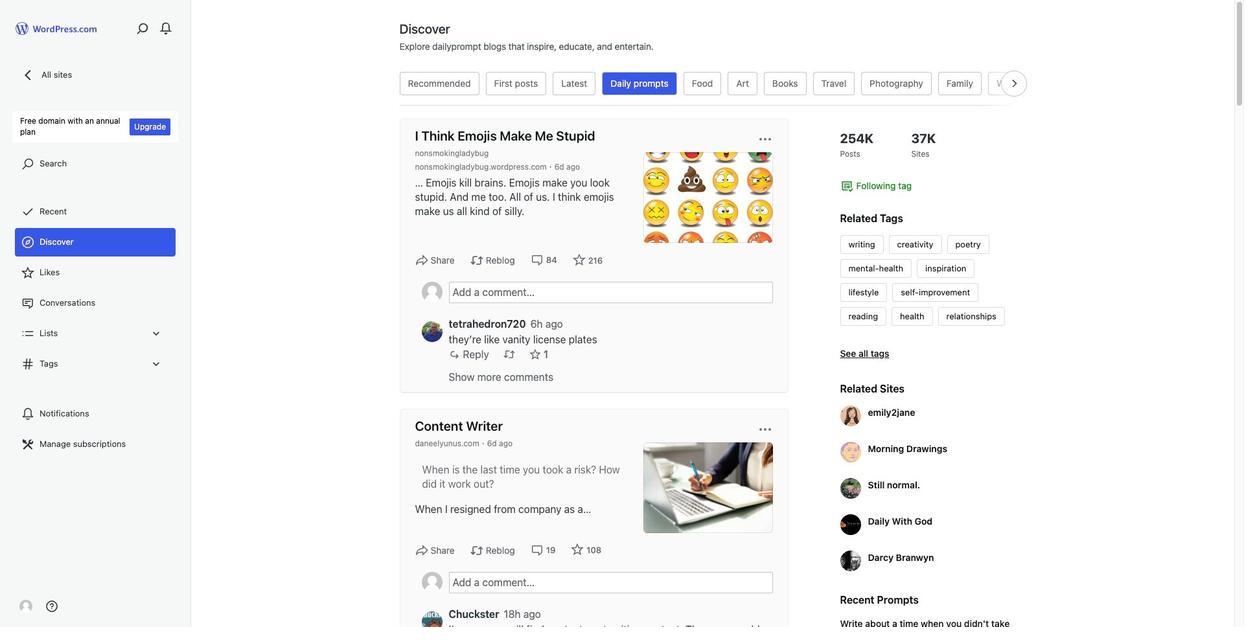Task type: locate. For each thing, give the bounding box(es) containing it.
keyboard_arrow_down image
[[150, 327, 163, 340]]

reblog image
[[504, 349, 515, 361]]

1 group from the top
[[422, 282, 773, 303]]

jeremy miller image
[[422, 282, 442, 303], [422, 572, 442, 593], [19, 600, 32, 613]]

None radio
[[400, 72, 479, 95], [553, 72, 596, 95], [603, 72, 677, 95], [813, 72, 855, 95], [862, 72, 932, 95], [989, 72, 1035, 95], [400, 72, 479, 95], [553, 72, 596, 95], [603, 72, 677, 95], [813, 72, 855, 95], [862, 72, 932, 95], [989, 72, 1035, 95]]

2 group from the top
[[422, 572, 773, 594]]

group for the chuckster image
[[422, 572, 773, 594]]

jeremy miller image for tetrahedron720 'image' "group"
[[422, 282, 442, 303]]

1 vertical spatial jeremy miller image
[[422, 572, 442, 593]]

tetrahedron720 image
[[422, 322, 442, 342]]

group
[[422, 282, 773, 303], [422, 572, 773, 594]]

0 vertical spatial jeremy miller image
[[422, 282, 442, 303]]

1 vertical spatial group
[[422, 572, 773, 594]]

None radio
[[486, 72, 547, 95], [684, 72, 722, 95], [728, 72, 758, 95], [764, 72, 807, 95], [939, 72, 982, 95], [486, 72, 547, 95], [684, 72, 722, 95], [728, 72, 758, 95], [764, 72, 807, 95], [939, 72, 982, 95]]

option group
[[396, 72, 1039, 95]]

toggle menu image
[[758, 132, 773, 147]]

0 vertical spatial group
[[422, 282, 773, 303]]

group for tetrahedron720 'image'
[[422, 282, 773, 303]]



Task type: describe. For each thing, give the bounding box(es) containing it.
Add a comment… text field
[[449, 282, 773, 303]]

2 vertical spatial jeremy miller image
[[19, 600, 32, 613]]

chuckster image
[[422, 612, 442, 628]]

toggle menu image
[[758, 422, 773, 438]]

Add a comment… text field
[[449, 572, 773, 594]]

jeremy miller image for "group" related to the chuckster image
[[422, 572, 442, 593]]

keyboard_arrow_down image
[[150, 358, 163, 371]]



Task type: vqa. For each thing, say whether or not it's contained in the screenshot.
main content
no



